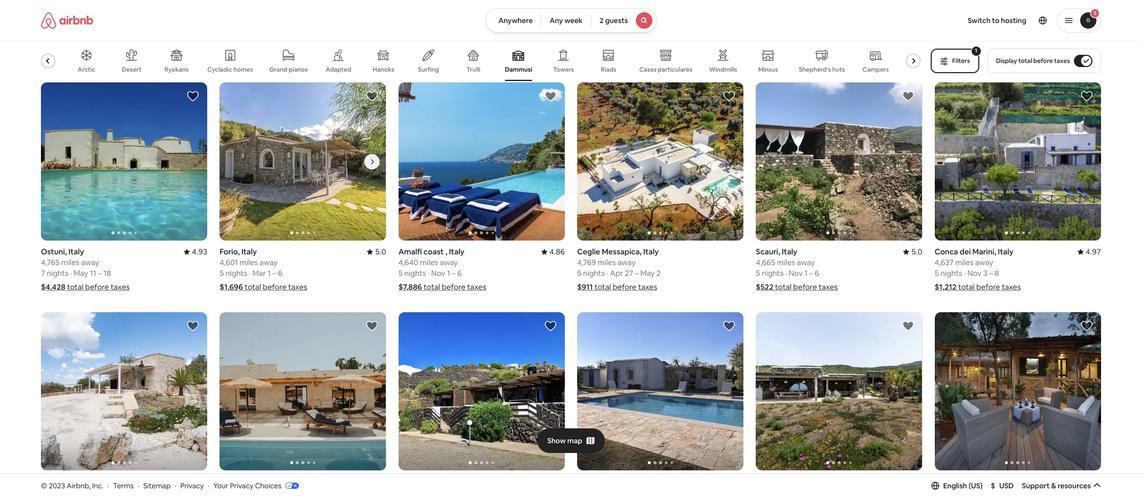Task type: vqa. For each thing, say whether or not it's contained in the screenshot.
254
no



Task type: describe. For each thing, give the bounding box(es) containing it.
switch
[[968, 16, 991, 25]]

arctic
[[78, 66, 95, 74]]

· inside the forio, italy 4,601 miles away 5 nights · mar 1 – 6 $1,696 total before taxes
[[249, 268, 251, 278]]

switch to hosting link
[[962, 10, 1033, 31]]

$4,428
[[41, 282, 65, 292]]

11 inside pantelleria, italy 4,665 miles away 5 nights · may 6 – 11 $1,032 total before taxes
[[102, 38, 108, 48]]

di
[[956, 477, 963, 486]]

may for 6
[[74, 38, 88, 48]]

miles inside the conca dei marini, italy 4,637 miles away 5 nights · nov 3 – 8 $1,212 total before taxes
[[956, 258, 974, 267]]

nights inside ceglie messapica, italy 4,769 miles away 5 nights · apr 27 – may 2 $911 total before taxes
[[583, 268, 605, 278]]

6 inside 5 nights · nov 1 – 6 $1,951 total before taxes
[[994, 38, 998, 48]]

group for 4,765 miles away
[[41, 82, 207, 241]]

may for 11
[[74, 268, 88, 278]]

homes
[[234, 66, 253, 74]]

before inside "ostuni, italy 4,765 miles away 7 nights · may 11 – 18 $4,428 total before taxes"
[[85, 282, 109, 292]]

0 horizontal spatial 5.0
[[197, 477, 207, 486]]

riads
[[601, 66, 617, 74]]

miles inside scauri, italy 4,665 miles away 5 nights · nov 1 – 6 $522 total before taxes
[[777, 258, 795, 267]]

windmills
[[709, 66, 737, 74]]

group for 4,637 miles away
[[935, 82, 1101, 241]]

display
[[996, 57, 1017, 65]]

1 inside 5 nights · nov 1 – 6 $770 total before taxes
[[268, 38, 271, 48]]

5 inside the forio, italy 4,601 miles away 5 nights · mar 1 – 6 $1,696 total before taxes
[[220, 268, 224, 278]]

– inside the forio, italy 4,601 miles away 5 nights · mar 1 – 6 $1,696 total before taxes
[[273, 268, 276, 278]]

$1,212
[[935, 282, 957, 292]]

scauri,
[[756, 247, 780, 256]]

2 guests
[[600, 16, 628, 25]]

4,662
[[577, 28, 597, 37]]

taxes inside "ostuni, italy 4,765 miles away 7 nights · may 11 – 18 $4,428 total before taxes"
[[111, 282, 130, 292]]

4.93
[[192, 247, 207, 256]]

total inside 5 nights · nov 1 – 6 $770 total before taxes
[[239, 52, 256, 62]]

avola, italy
[[935, 17, 974, 27]]

add to wishlist: amalfi coast , italy image
[[545, 90, 557, 102]]

5 nights · nov 1 – 6 $789 total before taxes
[[756, 38, 838, 62]]

trulli
[[467, 66, 481, 74]]

chef's
[[11, 66, 30, 74]]

total inside amalfi coast , italy 4,640 miles away 5 nights · nov 1 – 6 $7,886 total before taxes
[[424, 282, 440, 292]]

messapica,
[[602, 247, 642, 256]]

4.6 out of 5 average rating image
[[1082, 17, 1101, 27]]

group for 4,768 miles away
[[220, 312, 553, 470]]

nights inside pantelleria, italy 4,662 miles away 5 nights · jun 1 – 6 total before taxes
[[583, 38, 605, 48]]

– inside pantelleria, italy 4,665 miles away 5 nights · may 6 – 11 $1,032 total before taxes
[[96, 38, 100, 48]]

miles inside ceglie messapica, italy 4,769 miles away 5 nights · apr 27 – may 2 $911 total before taxes
[[598, 258, 616, 267]]

0 vertical spatial add to wishlist: ostuni, italy image
[[187, 90, 199, 102]]

group for 4,665 miles away
[[756, 82, 923, 241]]

ostuni, for 4,768
[[220, 477, 246, 486]]

airbnb,
[[67, 481, 91, 490]]

total up surfing
[[422, 52, 438, 62]]

total inside "ostuni, italy 4,765 miles away 7 nights · may 11 – 18 $4,428 total before taxes"
[[67, 282, 84, 292]]

sorrento,
[[965, 477, 998, 486]]

italy for ostuni, italy 4,765 miles away 7 nights · may 11 – 18 $4,428 total before taxes
[[68, 247, 84, 256]]

before inside the conca dei marini, italy 4,637 miles away 5 nights · nov 3 – 8 $1,212 total before taxes
[[977, 282, 1000, 292]]

1 horizontal spatial 7
[[399, 38, 403, 48]]

4.87
[[1086, 477, 1101, 486]]

taxes inside the forio, italy 4,601 miles away 5 nights · mar 1 – 6 $1,696 total before taxes
[[288, 282, 307, 292]]

profile element
[[669, 0, 1101, 41]]

before inside scauri, italy 4,665 miles away 5 nights · nov 1 – 6 $522 total before taxes
[[793, 282, 817, 292]]

away inside the conca dei marini, italy 4,637 miles away 5 nights · nov 3 – 8 $1,212 total before taxes
[[975, 258, 994, 267]]

5.0 out of 5 average rating image
[[188, 477, 207, 486]]

2 privacy from the left
[[230, 481, 254, 490]]

switch to hosting
[[968, 16, 1027, 25]]

casas
[[640, 65, 657, 74]]

italy for avola, italy
[[959, 17, 974, 27]]

©
[[41, 481, 47, 490]]

away inside scauri, italy 4,665 miles away 5 nights · nov 1 – 6 $522 total before taxes
[[797, 258, 815, 267]]

7 nights · nov 1 – 8
[[399, 38, 462, 48]]

before inside the forio, italy 4,601 miles away 5 nights · mar 1 – 6 $1,696 total before taxes
[[263, 282, 287, 292]]

pantelleria, for 4,662
[[577, 17, 617, 27]]

5 inside pantelleria, italy 4,665 miles away 5 nights · may 6 – 11 $1,032 total before taxes
[[41, 38, 45, 48]]

4.6
[[1091, 17, 1101, 27]]

2 for 2 guests
[[600, 16, 604, 25]]

scauri, italy 4,665 miles away 5 nights · nov 1 – 6 $522 total before taxes
[[756, 247, 838, 292]]

grand
[[269, 66, 287, 74]]

before inside button
[[1034, 57, 1053, 65]]

nov inside 5 nights · nov 1 – 6 $770 total before taxes
[[253, 38, 267, 48]]

italy for ostuni, italy
[[605, 477, 620, 486]]

5 inside the conca dei marini, italy 4,637 miles away 5 nights · nov 3 – 8 $1,212 total before taxes
[[935, 268, 939, 278]]

2 guests button
[[591, 8, 657, 33]]

any week button
[[541, 8, 592, 33]]

total inside 5 nights · nov 1 – 6 $1,951 total before taxes
[[958, 52, 975, 62]]

– inside ceglie messapica, italy 4,769 miles away 5 nights · apr 27 – may 2 $911 total before taxes
[[635, 268, 639, 278]]

before inside pantelleria, italy 4,665 miles away 5 nights · may 6 – 11 $1,032 total before taxes
[[84, 52, 108, 62]]

before inside ceglie messapica, italy 4,769 miles away 5 nights · apr 27 – may 2 $911 total before taxes
[[613, 282, 637, 292]]

1 inside pantelleria, italy 4,662 miles away 5 nights · jun 1 – 6 total before taxes
[[625, 38, 628, 48]]

$1,032
[[41, 52, 64, 62]]

nov inside 5 nights · nov 1 – 6 $1,951 total before taxes
[[968, 38, 982, 48]]

5 inside scauri, italy 4,665 miles away 5 nights · nov 1 – 6 $522 total before taxes
[[756, 268, 760, 278]]

nov inside scauri, italy 4,665 miles away 5 nights · nov 1 – 6 $522 total before taxes
[[789, 268, 803, 278]]

dammusi
[[505, 66, 532, 74]]

taxes inside pantelleria, italy 4,662 miles away 5 nights · jun 1 – 6 total before taxes
[[641, 52, 660, 62]]

before inside 5 nights · nov 1 – 6 $1,951 total before taxes
[[977, 52, 1000, 62]]

$522
[[756, 282, 774, 292]]

huts
[[833, 65, 845, 74]]

· inside pantelleria, italy 4,662 miles away 5 nights · jun 1 – 6 total before taxes
[[607, 38, 609, 48]]

3
[[983, 268, 988, 278]]

shepherd's
[[799, 65, 831, 74]]

total before taxes button for jun 1 – 6
[[577, 52, 660, 62]]

english
[[944, 481, 967, 490]]

miles inside salve, italy 4,828 miles away
[[62, 487, 80, 497]]

may inside ceglie messapica, italy 4,769 miles away 5 nights · apr 27 – may 2 $911 total before taxes
[[641, 268, 655, 278]]

italy inside piano di sorrento, italy 4,631 miles away
[[1000, 477, 1015, 486]]

avola,
[[935, 17, 957, 27]]

ostuni, for 4,765
[[41, 247, 67, 256]]

nights inside 5 nights · nov 1 – 6 $789 total before taxes
[[762, 38, 784, 48]]

display total before taxes button
[[988, 49, 1101, 73]]

taxes inside 5 nights · nov 1 – 6 $770 total before taxes
[[283, 52, 302, 62]]

away inside pantelleria, italy 4,665 miles away 5 nights · may 6 – 11 $1,032 total before taxes
[[82, 28, 100, 37]]

forio,
[[220, 247, 240, 256]]

· inside "ostuni, italy 4,765 miles away 7 nights · may 11 – 18 $4,428 total before taxes"
[[70, 268, 72, 278]]

4,828
[[41, 487, 60, 497]]

© 2023 airbnb, inc. ·
[[41, 481, 109, 490]]

cycladic
[[207, 66, 232, 74]]

5.0 for forio, italy 4,601 miles away 5 nights · mar 1 – 6 $1,696 total before taxes
[[375, 247, 386, 256]]

away inside ceglie messapica, italy 4,769 miles away 5 nights · apr 27 – may 2 $911 total before taxes
[[618, 258, 636, 267]]

– inside 5 nights · nov 1 – 6 $1,951 total before taxes
[[988, 38, 992, 48]]

ostuni, italy 4,768 miles away
[[220, 477, 278, 497]]

miles inside the forio, italy 4,601 miles away 5 nights · mar 1 – 6 $1,696 total before taxes
[[240, 258, 258, 267]]

nights inside 5 nights · nov 1 – 6 $770 total before taxes
[[226, 38, 247, 48]]

6 inside scauri, italy 4,665 miles away 5 nights · nov 1 – 6 $522 total before taxes
[[815, 268, 820, 278]]

2 for 2
[[1094, 10, 1097, 16]]

your privacy choices
[[214, 481, 282, 490]]

1 privacy from the left
[[180, 481, 204, 490]]

support
[[1022, 481, 1050, 490]]

add to wishlist: scauri, italy image
[[902, 90, 914, 102]]

add to wishlist: pantelleria, italy image
[[902, 320, 914, 332]]

salve,
[[41, 477, 62, 486]]

before inside 5 nights · nov 1 – 6 $789 total before taxes
[[794, 52, 818, 62]]

6 inside 5 nights · nov 1 – 6 $789 total before taxes
[[815, 38, 820, 48]]

4.87 out of 5 average rating image
[[1078, 477, 1101, 486]]

terms · sitemap · privacy
[[113, 481, 204, 490]]

add to wishlist: piano di sorrento, italy image
[[1081, 320, 1093, 332]]

privacy link
[[180, 481, 204, 490]]

5 inside pantelleria, italy 4,662 miles away 5 nights · jun 1 – 6 total before taxes
[[577, 38, 582, 48]]

– inside 5 nights · nov 1 – 6 $789 total before taxes
[[809, 38, 813, 48]]

taxes inside ceglie messapica, italy 4,769 miles away 5 nights · apr 27 – may 2 $911 total before taxes
[[638, 282, 657, 292]]

english (us)
[[944, 481, 983, 490]]

total inside display total before taxes button
[[1019, 57, 1032, 65]]

conca
[[935, 247, 958, 256]]

4,769
[[577, 258, 596, 267]]

support & resources
[[1022, 481, 1091, 490]]

1 vertical spatial add to wishlist: ostuni, italy image
[[723, 320, 736, 332]]

italy for salve, italy 4,828 miles away
[[63, 477, 79, 486]]

nov inside the conca dei marini, italy 4,637 miles away 5 nights · nov 3 – 8 $1,212 total before taxes
[[968, 268, 982, 278]]

miles inside pantelleria, italy 4,665 miles away 5 nights · may 6 – 11 $1,032 total before taxes
[[62, 28, 80, 37]]

italy for forio, italy 4,601 miles away 5 nights · mar 1 – 6 $1,696 total before taxes
[[241, 247, 257, 256]]

2023
[[49, 481, 65, 490]]

taxes inside 5 nights · nov 1 – 6 $1,951 total before taxes
[[1002, 52, 1021, 62]]

to
[[992, 16, 1000, 25]]

5 inside ceglie messapica, italy 4,769 miles away 5 nights · apr 27 – may 2 $911 total before taxes
[[577, 268, 582, 278]]

guests
[[605, 16, 628, 25]]

ceglie
[[577, 247, 600, 256]]

hosting
[[1001, 16, 1027, 25]]

&
[[1051, 481, 1056, 490]]

particulares
[[658, 65, 693, 74]]

· inside scauri, italy 4,665 miles away 5 nights · nov 1 – 6 $522 total before taxes
[[786, 268, 787, 278]]

italy for ostuni, italy 4,768 miles away
[[247, 477, 263, 486]]

amalfi coast , italy 4,640 miles away 5 nights · nov 1 – 6 $7,886 total before taxes
[[399, 247, 486, 292]]

5 inside 5 nights · nov 1 – 6 $770 total before taxes
[[220, 38, 224, 48]]

6 inside 5 nights · nov 1 – 6 $770 total before taxes
[[279, 38, 283, 48]]

italy inside ceglie messapica, italy 4,769 miles away 5 nights · apr 27 – may 2 $911 total before taxes
[[643, 247, 659, 256]]

· inside amalfi coast , italy 4,640 miles away 5 nights · nov 1 – 6 $7,886 total before taxes
[[428, 268, 430, 278]]

· inside 5 nights · nov 1 – 6 $789 total before taxes
[[786, 38, 787, 48]]

total inside the conca dei marini, italy 4,637 miles away 5 nights · nov 3 – 8 $1,212 total before taxes
[[959, 282, 975, 292]]

marini,
[[973, 247, 997, 256]]

away inside the forio, italy 4,601 miles away 5 nights · mar 1 – 6 $1,696 total before taxes
[[260, 258, 278, 267]]



Task type: locate. For each thing, give the bounding box(es) containing it.
before up shepherd's
[[794, 52, 818, 62]]

nights up $1,032
[[47, 38, 69, 48]]

,
[[445, 247, 447, 256]]

total inside pantelleria, italy 4,662 miles away 5 nights · jun 1 – 6 total before taxes
[[597, 52, 614, 62]]

privacy
[[180, 481, 204, 490], [230, 481, 254, 490]]

apr
[[610, 268, 623, 278]]

5 down 4,662
[[577, 38, 582, 48]]

taxes inside display total before taxes button
[[1054, 57, 1070, 65]]

4.86
[[550, 247, 565, 256]]

none search field containing anywhere
[[486, 8, 657, 33]]

5 down 4,769
[[577, 268, 582, 278]]

miles down the scauri,
[[777, 258, 795, 267]]

0 horizontal spatial 2
[[600, 16, 604, 25]]

0 horizontal spatial 5.0 out of 5 average rating image
[[367, 247, 386, 256]]

before right "$522"
[[793, 282, 817, 292]]

jun
[[610, 38, 623, 48]]

miles inside piano di sorrento, italy 4,631 miles away
[[955, 487, 973, 497]]

nights up '$789'
[[762, 38, 784, 48]]

2 total before taxes button from the left
[[399, 52, 485, 62]]

forio, italy 4,601 miles away 5 nights · mar 1 – 6 $1,696 total before taxes
[[220, 247, 307, 292]]

2 button
[[1057, 8, 1101, 33]]

add to wishlist: ceglie messapica, italy image
[[723, 90, 736, 102]]

5 down 4,637
[[935, 268, 939, 278]]

1 horizontal spatial 5.0 out of 5 average rating image
[[904, 247, 923, 256]]

4,665 for pantelleria,
[[41, 28, 60, 37]]

before right the filters
[[977, 52, 1000, 62]]

2 pantelleria, from the left
[[577, 17, 617, 27]]

– inside "ostuni, italy 4,765 miles away 7 nights · may 11 – 18 $4,428 total before taxes"
[[98, 268, 102, 278]]

5 up "$770"
[[220, 38, 224, 48]]

1 pantelleria, from the left
[[41, 17, 81, 27]]

1 horizontal spatial ostuni,
[[220, 477, 246, 486]]

1 total before taxes button from the left
[[577, 52, 660, 62]]

1 horizontal spatial 2
[[657, 268, 661, 278]]

27
[[625, 268, 633, 278]]

ostuni, inside "ostuni, italy 4,765 miles away 7 nights · may 11 – 18 $4,428 total before taxes"
[[41, 247, 67, 256]]

total up homes
[[239, 52, 256, 62]]

may right 27
[[641, 268, 655, 278]]

·
[[70, 38, 72, 48], [249, 38, 251, 48], [607, 38, 609, 48], [786, 38, 787, 48], [428, 38, 430, 48], [964, 38, 966, 48], [70, 268, 72, 278], [249, 268, 251, 278], [607, 268, 609, 278], [786, 268, 787, 278], [428, 268, 430, 278], [964, 268, 966, 278], [108, 481, 109, 490], [138, 481, 139, 490], [175, 481, 176, 490], [208, 481, 210, 490]]

nights inside the conca dei marini, italy 4,637 miles away 5 nights · nov 3 – 8 $1,212 total before taxes
[[941, 268, 963, 278]]

miles right the '4,765'
[[61, 258, 79, 267]]

before down the ,
[[442, 282, 466, 292]]

4,665 inside pantelleria, italy 4,665 miles away 5 nights · may 6 – 11 $1,032 total before taxes
[[41, 28, 60, 37]]

pantelleria, italy 4,665 miles away 5 nights · may 6 – 11 $1,032 total before taxes
[[41, 17, 128, 62]]

2 inside "dropdown button"
[[1094, 10, 1097, 16]]

1 horizontal spatial privacy
[[230, 481, 254, 490]]

2 inside ceglie messapica, italy 4,769 miles away 5 nights · apr 27 – may 2 $911 total before taxes
[[657, 268, 661, 278]]

total right $7,886
[[424, 282, 440, 292]]

chef's kitchens
[[11, 66, 56, 74]]

salve, italy 4,828 miles away
[[41, 477, 100, 497]]

5 down 4,601
[[220, 268, 224, 278]]

away inside pantelleria, italy 4,662 miles away 5 nights · jun 1 – 6 total before taxes
[[618, 28, 637, 37]]

miles up $1,032
[[62, 28, 80, 37]]

4.97 out of 5 average rating image
[[1078, 247, 1101, 256]]

add to wishlist: forio, italy image
[[366, 90, 378, 102]]

5 up $1,032
[[41, 38, 45, 48]]

1 vertical spatial 11
[[90, 268, 96, 278]]

hanoks
[[373, 66, 394, 74]]

amalfi
[[399, 247, 422, 256]]

4,601
[[220, 258, 238, 267]]

1 vertical spatial 4,665
[[756, 258, 776, 267]]

italy inside pantelleria, italy 4,662 miles away 5 nights · jun 1 – 6 total before taxes
[[619, 17, 634, 27]]

total right $1,951
[[958, 52, 975, 62]]

add to wishlist: conca dei marini, italy image
[[1081, 90, 1093, 102]]

add to wishlist: salve, italy image
[[187, 320, 199, 332]]

None search field
[[486, 8, 657, 33]]

taxes
[[109, 52, 128, 62], [283, 52, 302, 62], [641, 52, 660, 62], [819, 52, 838, 62], [465, 52, 485, 62], [1002, 52, 1021, 62], [1054, 57, 1070, 65], [111, 282, 130, 292], [288, 282, 307, 292], [638, 282, 657, 292], [819, 282, 838, 292], [467, 282, 486, 292], [1002, 282, 1021, 292]]

miles up apr
[[598, 258, 616, 267]]

pantelleria, inside pantelleria, italy 4,665 miles away 5 nights · may 6 – 11 $1,032 total before taxes
[[41, 17, 81, 27]]

week
[[565, 16, 583, 25]]

english (us) button
[[931, 481, 983, 490]]

italy for scauri, italy 4,665 miles away 5 nights · nov 1 – 6 $522 total before taxes
[[782, 247, 798, 256]]

4,665 up $1,032
[[41, 28, 60, 37]]

0 vertical spatial 7
[[399, 38, 403, 48]]

desert
[[122, 66, 142, 74]]

6
[[90, 38, 94, 48], [279, 38, 283, 48], [635, 38, 639, 48], [815, 38, 820, 48], [994, 38, 998, 48], [278, 268, 283, 278], [815, 268, 820, 278], [457, 268, 462, 278]]

miles right 4,828
[[62, 487, 80, 497]]

5 inside 5 nights · nov 1 – 6 $1,951 total before taxes
[[935, 38, 939, 48]]

4,665 for scauri,
[[756, 258, 776, 267]]

11
[[102, 38, 108, 48], [90, 268, 96, 278]]

before down '7 nights · nov 1 – 8'
[[440, 52, 464, 62]]

italy
[[82, 17, 98, 27], [619, 17, 634, 27], [959, 17, 974, 27], [68, 247, 84, 256], [241, 247, 257, 256], [643, 247, 659, 256], [782, 247, 798, 256], [449, 247, 465, 256], [998, 247, 1014, 256], [63, 477, 79, 486], [247, 477, 263, 486], [605, 477, 620, 486], [1000, 477, 1015, 486]]

0 horizontal spatial ostuni,
[[41, 247, 67, 256]]

6 inside pantelleria, italy 4,665 miles away 5 nights · may 6 – 11 $1,032 total before taxes
[[90, 38, 94, 48]]

4.93 out of 5 average rating image
[[184, 247, 207, 256]]

4,631
[[935, 487, 953, 497]]

group containing casas particulares
[[11, 41, 935, 81]]

add to wishlist: ostuni, italy image
[[187, 90, 199, 102], [723, 320, 736, 332]]

1 horizontal spatial pantelleria,
[[577, 17, 617, 27]]

2
[[1094, 10, 1097, 16], [600, 16, 604, 25], [657, 268, 661, 278]]

total right "$522"
[[775, 282, 792, 292]]

before up arctic
[[84, 52, 108, 62]]

2 horizontal spatial ostuni,
[[577, 477, 603, 486]]

nights down 4,662
[[583, 38, 605, 48]]

total before taxes button down '7 nights · nov 1 – 8'
[[399, 52, 485, 62]]

5.0 for scauri, italy 4,665 miles away 5 nights · nov 1 – 6 $522 total before taxes
[[912, 247, 923, 256]]

show
[[548, 436, 566, 445]]

1 horizontal spatial add to wishlist: ostuni, italy image
[[723, 320, 736, 332]]

5 nights · nov 1 – 6 $770 total before taxes
[[220, 38, 302, 62]]

before
[[84, 52, 108, 62], [257, 52, 281, 62], [615, 52, 639, 62], [794, 52, 818, 62], [440, 52, 464, 62], [977, 52, 1000, 62], [1034, 57, 1053, 65], [85, 282, 109, 292], [263, 282, 287, 292], [613, 282, 637, 292], [793, 282, 817, 292], [442, 282, 466, 292], [977, 282, 1000, 292]]

5 nights · nov 1 – 6 $1,951 total before taxes
[[935, 38, 1021, 62]]

add to wishlist: ostuni, italy image
[[366, 320, 378, 332]]

before up grand
[[257, 52, 281, 62]]

$ usd
[[991, 481, 1014, 490]]

total
[[66, 52, 82, 62], [239, 52, 256, 62], [597, 52, 614, 62], [776, 52, 792, 62], [422, 52, 438, 62], [958, 52, 975, 62], [1019, 57, 1032, 65], [67, 282, 84, 292], [245, 282, 261, 292], [595, 282, 611, 292], [775, 282, 792, 292], [424, 282, 440, 292], [959, 282, 975, 292]]

0 horizontal spatial 7
[[41, 268, 45, 278]]

4,665 down the scauri,
[[756, 258, 776, 267]]

0 vertical spatial 8
[[457, 38, 462, 48]]

ostuni, up 4,768
[[220, 477, 246, 486]]

1 inside 5 nights · nov 1 – 6 $1,951 total before taxes
[[983, 38, 987, 48]]

0 horizontal spatial add to wishlist: ostuni, italy image
[[187, 90, 199, 102]]

pantelleria, up $1,032
[[41, 17, 81, 27]]

nights down 4,769
[[583, 268, 605, 278]]

taxes inside amalfi coast , italy 4,640 miles away 5 nights · nov 1 – 6 $7,886 total before taxes
[[467, 282, 486, 292]]

5 down 4,640
[[399, 268, 403, 278]]

filters button
[[931, 49, 979, 73]]

total inside the forio, italy 4,601 miles away 5 nights · mar 1 – 6 $1,696 total before taxes
[[245, 282, 261, 292]]

grand pianos
[[269, 66, 308, 74]]

miles inside amalfi coast , italy 4,640 miles away 5 nights · nov 1 – 6 $7,886 total before taxes
[[420, 258, 438, 267]]

–
[[96, 38, 100, 48], [273, 38, 277, 48], [629, 38, 633, 48], [809, 38, 813, 48], [452, 38, 456, 48], [988, 38, 992, 48], [98, 268, 102, 278], [273, 268, 276, 278], [635, 268, 639, 278], [809, 268, 813, 278], [452, 268, 456, 278], [989, 268, 993, 278]]

before down "jun"
[[615, 52, 639, 62]]

1 horizontal spatial 4,665
[[756, 258, 776, 267]]

8 right 3
[[995, 268, 999, 278]]

nights inside pantelleria, italy 4,665 miles away 5 nights · may 6 – 11 $1,032 total before taxes
[[47, 38, 69, 48]]

ostuni, up the '4,765'
[[41, 247, 67, 256]]

group for 4,828 miles away
[[41, 312, 207, 470]]

1 vertical spatial 8
[[995, 268, 999, 278]]

· inside ceglie messapica, italy 4,769 miles away 5 nights · apr 27 – may 2 $911 total before taxes
[[607, 268, 609, 278]]

miles inside ostuni, italy 4,768 miles away
[[240, 487, 259, 497]]

miles right 4,768
[[240, 487, 259, 497]]

5 up '$789'
[[756, 38, 760, 48]]

group for 4,640 miles away
[[399, 82, 565, 241]]

2 up '4.6'
[[1094, 10, 1097, 16]]

group for 4,769 miles away
[[577, 82, 744, 241]]

8 inside the conca dei marini, italy 4,637 miles away 5 nights · nov 3 – 8 $1,212 total before taxes
[[995, 268, 999, 278]]

before inside 5 nights · nov 1 – 6 $770 total before taxes
[[257, 52, 281, 62]]

taxes inside pantelleria, italy 4,665 miles away 5 nights · may 6 – 11 $1,032 total before taxes
[[109, 52, 128, 62]]

nov inside amalfi coast , italy 4,640 miles away 5 nights · nov 1 – 6 $7,886 total before taxes
[[431, 268, 445, 278]]

5 up $1,951
[[935, 38, 939, 48]]

italy inside ostuni, italy 4,768 miles away
[[247, 477, 263, 486]]

4.86 out of 5 average rating image
[[541, 247, 565, 256]]

0 horizontal spatial 11
[[90, 268, 96, 278]]

italy for pantelleria, italy 4,662 miles away 5 nights · jun 1 – 6 total before taxes
[[619, 17, 634, 27]]

show map button
[[537, 428, 605, 453]]

nights down 4,640
[[404, 268, 426, 278]]

1 inside scauri, italy 4,665 miles away 5 nights · nov 1 – 6 $522 total before taxes
[[805, 268, 808, 278]]

italy inside amalfi coast , italy 4,640 miles away 5 nights · nov 1 – 6 $7,886 total before taxes
[[449, 247, 465, 256]]

ostuni, italy
[[577, 477, 620, 486]]

1 horizontal spatial 5.0
[[375, 247, 386, 256]]

total right '$789'
[[776, 52, 792, 62]]

resources
[[1058, 481, 1091, 490]]

may
[[74, 38, 88, 48], [74, 268, 88, 278], [641, 268, 655, 278]]

1 inside 5 nights · nov 1 – 6 $789 total before taxes
[[805, 38, 808, 48]]

4.97
[[1086, 247, 1101, 256]]

total before taxes button
[[577, 52, 660, 62], [399, 52, 485, 62]]

4,765
[[41, 258, 60, 267]]

total up riads
[[597, 52, 614, 62]]

may inside pantelleria, italy 4,665 miles away 5 nights · may 6 – 11 $1,032 total before taxes
[[74, 38, 88, 48]]

away inside "ostuni, italy 4,765 miles away 7 nights · may 11 – 18 $4,428 total before taxes"
[[81, 258, 99, 267]]

italy for pantelleria, italy 4,665 miles away 5 nights · may 6 – 11 $1,032 total before taxes
[[82, 17, 98, 27]]

italy inside "ostuni, italy 4,765 miles away 7 nights · may 11 – 18 $4,428 total before taxes"
[[68, 247, 84, 256]]

1 inside amalfi coast , italy 4,640 miles away 5 nights · nov 1 – 6 $7,886 total before taxes
[[447, 268, 450, 278]]

– inside 5 nights · nov 1 – 6 $770 total before taxes
[[273, 38, 277, 48]]

pantelleria, up 4,662
[[577, 17, 617, 27]]

miles up mar
[[240, 258, 258, 267]]

0 horizontal spatial privacy
[[180, 481, 204, 490]]

ostuni, inside ostuni, italy 4,768 miles away
[[220, 477, 246, 486]]

7 inside "ostuni, italy 4,765 miles away 7 nights · may 11 – 18 $4,428 total before taxes"
[[41, 268, 45, 278]]

1
[[268, 38, 271, 48], [625, 38, 628, 48], [805, 38, 808, 48], [447, 38, 450, 48], [983, 38, 987, 48], [268, 268, 271, 278], [805, 268, 808, 278], [447, 268, 450, 278]]

your
[[214, 481, 228, 490]]

total up arctic
[[66, 52, 82, 62]]

casas particulares
[[640, 65, 693, 74]]

any
[[550, 16, 563, 25]]

– inside pantelleria, italy 4,662 miles away 5 nights · jun 1 – 6 total before taxes
[[629, 38, 633, 48]]

2 horizontal spatial 5.0
[[912, 247, 923, 256]]

1 horizontal spatial 11
[[102, 38, 108, 48]]

– inside amalfi coast , italy 4,640 miles away 5 nights · nov 1 – 6 $7,886 total before taxes
[[452, 268, 456, 278]]

total inside 5 nights · nov 1 – 6 $789 total before taxes
[[776, 52, 792, 62]]

· inside 5 nights · nov 1 – 6 $770 total before taxes
[[249, 38, 251, 48]]

nights inside the forio, italy 4,601 miles away 5 nights · mar 1 – 6 $1,696 total before taxes
[[226, 268, 247, 278]]

4,640
[[399, 258, 418, 267]]

italy inside salve, italy 4,828 miles away
[[63, 477, 79, 486]]

2 horizontal spatial 2
[[1094, 10, 1097, 16]]

miles down di
[[955, 487, 973, 497]]

$7,886
[[399, 282, 422, 292]]

0 vertical spatial 11
[[102, 38, 108, 48]]

5.0 out of 5 average rating image
[[367, 247, 386, 256], [904, 247, 923, 256]]

adapted
[[326, 66, 351, 74]]

kitchens
[[31, 66, 56, 74]]

– inside scauri, italy 4,665 miles away 5 nights · nov 1 – 6 $522 total before taxes
[[809, 268, 813, 278]]

total down mar
[[245, 282, 261, 292]]

8
[[457, 38, 462, 48], [995, 268, 999, 278]]

before down 3
[[977, 282, 1000, 292]]

nights inside amalfi coast , italy 4,640 miles away 5 nights · nov 1 – 6 $7,886 total before taxes
[[404, 268, 426, 278]]

– inside the conca dei marini, italy 4,637 miles away 5 nights · nov 3 – 8 $1,212 total before taxes
[[989, 268, 993, 278]]

5
[[41, 38, 45, 48], [220, 38, 224, 48], [577, 38, 582, 48], [756, 38, 760, 48], [935, 38, 939, 48], [220, 268, 224, 278], [577, 268, 582, 278], [756, 268, 760, 278], [399, 268, 403, 278], [935, 268, 939, 278]]

map
[[568, 436, 583, 445]]

cycladic homes
[[207, 66, 253, 74]]

nights up "$522"
[[762, 268, 784, 278]]

total inside pantelleria, italy 4,665 miles away 5 nights · may 6 – 11 $1,032 total before taxes
[[66, 52, 82, 62]]

shepherd's huts
[[799, 65, 845, 74]]

5.0 left the your
[[197, 477, 207, 486]]

filters
[[953, 57, 970, 65]]

before down 18
[[85, 282, 109, 292]]

5.0 out of 5 average rating image left conca
[[904, 247, 923, 256]]

5 inside 5 nights · nov 1 – 6 $789 total before taxes
[[756, 38, 760, 48]]

nights down 4,637
[[941, 268, 963, 278]]

miles inside pantelleria, italy 4,662 miles away 5 nights · jun 1 – 6 total before taxes
[[598, 28, 617, 37]]

nights
[[47, 38, 69, 48], [226, 38, 247, 48], [583, 38, 605, 48], [762, 38, 784, 48], [404, 38, 426, 48], [941, 38, 963, 48], [47, 268, 69, 278], [226, 268, 247, 278], [583, 268, 605, 278], [762, 268, 784, 278], [404, 268, 426, 278], [941, 268, 963, 278]]

0 horizontal spatial pantelleria,
[[41, 17, 81, 27]]

group
[[11, 41, 935, 81], [41, 82, 207, 241], [220, 82, 553, 241], [399, 82, 565, 241], [577, 82, 744, 241], [756, 82, 923, 241], [935, 82, 1101, 241], [41, 312, 207, 470], [220, 312, 553, 470], [399, 312, 565, 470], [577, 312, 744, 470], [756, 312, 923, 470], [935, 312, 1101, 470]]

1 horizontal spatial total before taxes button
[[577, 52, 660, 62]]

total right $911
[[595, 282, 611, 292]]

taxes inside the conca dei marini, italy 4,637 miles away 5 nights · nov 3 – 8 $1,212 total before taxes
[[1002, 282, 1021, 292]]

5 up "$522"
[[756, 268, 760, 278]]

total inside scauri, italy 4,665 miles away 5 nights · nov 1 – 6 $522 total before taxes
[[775, 282, 792, 292]]

5.0 out of 5 average rating image for scauri, italy 4,665 miles away 5 nights · nov 1 – 6 $522 total before taxes
[[904, 247, 923, 256]]

miles down "dei"
[[956, 258, 974, 267]]

dei
[[960, 247, 971, 256]]

may up arctic
[[74, 38, 88, 48]]

before inside amalfi coast , italy 4,640 miles away 5 nights · nov 1 – 6 $7,886 total before taxes
[[442, 282, 466, 292]]

miles inside "ostuni, italy 4,765 miles away 7 nights · may 11 – 18 $4,428 total before taxes"
[[61, 258, 79, 267]]

· inside 5 nights · nov 1 – 6 $1,951 total before taxes
[[964, 38, 966, 48]]

anywhere button
[[486, 8, 542, 33]]

8 up the 'total before taxes'
[[457, 38, 462, 48]]

privacy left the your
[[180, 481, 204, 490]]

minsus
[[759, 66, 778, 74]]

· inside pantelleria, italy 4,665 miles away 5 nights · may 6 – 11 $1,032 total before taxes
[[70, 38, 72, 48]]

ostuni,
[[41, 247, 67, 256], [220, 477, 246, 486], [577, 477, 603, 486]]

total right $4,428
[[67, 282, 84, 292]]

taxes inside 5 nights · nov 1 – 6 $789 total before taxes
[[819, 52, 838, 62]]

2 5.0 out of 5 average rating image from the left
[[904, 247, 923, 256]]

6 inside the forio, italy 4,601 miles away 5 nights · mar 1 – 6 $1,696 total before taxes
[[278, 268, 283, 278]]

0 horizontal spatial 4,665
[[41, 28, 60, 37]]

italy inside pantelleria, italy 4,665 miles away 5 nights · may 6 – 11 $1,032 total before taxes
[[82, 17, 98, 27]]

0 horizontal spatial total before taxes button
[[399, 52, 485, 62]]

2 left guests
[[600, 16, 604, 25]]

2 right 27
[[657, 268, 661, 278]]

before down mar
[[263, 282, 287, 292]]

before down 27
[[613, 282, 637, 292]]

5.0 left conca
[[912, 247, 923, 256]]

nights up $1,951
[[941, 38, 963, 48]]

0 horizontal spatial 8
[[457, 38, 462, 48]]

5.0 left amalfi
[[375, 247, 386, 256]]

1 horizontal spatial 8
[[995, 268, 999, 278]]

pantelleria, for 4,665
[[41, 17, 81, 27]]

nights inside scauri, italy 4,665 miles away 5 nights · nov 1 – 6 $522 total before taxes
[[762, 268, 784, 278]]

miles down 2 guests
[[598, 28, 617, 37]]

add to wishlist: pantelleria, italy image
[[545, 320, 557, 332]]

ostuni, down the map
[[577, 477, 603, 486]]

italy inside the forio, italy 4,601 miles away 5 nights · mar 1 – 6 $1,696 total before taxes
[[241, 247, 257, 256]]

total right display
[[1019, 57, 1032, 65]]

conca dei marini, italy 4,637 miles away 5 nights · nov 3 – 8 $1,212 total before taxes
[[935, 247, 1021, 292]]

total right $1,212
[[959, 282, 975, 292]]

support & resources button
[[1022, 481, 1101, 490]]

group for 4,601 miles away
[[220, 82, 553, 241]]

may left 18
[[74, 268, 88, 278]]

before inside pantelleria, italy 4,662 miles away 5 nights · jun 1 – 6 total before taxes
[[615, 52, 639, 62]]

group for 4,631 miles away
[[935, 312, 1101, 470]]

taxes inside scauri, italy 4,665 miles away 5 nights · nov 1 – 6 $522 total before taxes
[[819, 282, 838, 292]]

5.0 out of 5 average rating image for forio, italy 4,601 miles away 5 nights · mar 1 – 6 $1,696 total before taxes
[[367, 247, 386, 256]]

nights up "$770"
[[226, 38, 247, 48]]

$1,696
[[220, 282, 243, 292]]

pantelleria, italy 4,662 miles away 5 nights · jun 1 – 6 total before taxes
[[577, 17, 660, 62]]

total inside ceglie messapica, italy 4,769 miles away 5 nights · apr 27 – may 2 $911 total before taxes
[[595, 282, 611, 292]]

ryokans
[[165, 66, 189, 74]]

display total before taxes
[[996, 57, 1070, 65]]

nov inside 5 nights · nov 1 – 6 $789 total before taxes
[[789, 38, 803, 48]]

1 5.0 out of 5 average rating image from the left
[[367, 247, 386, 256]]

campers
[[863, 66, 889, 74]]

choices
[[255, 481, 282, 490]]

total before taxes button for nov 1 – 8
[[399, 52, 485, 62]]

6 inside amalfi coast , italy 4,640 miles away 5 nights · nov 1 – 6 $7,886 total before taxes
[[457, 268, 462, 278]]

total before taxes
[[422, 52, 485, 62]]

nights up surfing
[[404, 38, 426, 48]]

before right display
[[1034, 57, 1053, 65]]

privacy right the your
[[230, 481, 254, 490]]

miles down coast at the left of the page
[[420, 258, 438, 267]]

away inside salve, italy 4,828 miles away
[[82, 487, 100, 497]]

total before taxes button down "jun"
[[577, 52, 660, 62]]

1 vertical spatial 7
[[41, 268, 45, 278]]

terms link
[[113, 481, 134, 490]]

5.0 out of 5 average rating image left amalfi
[[367, 247, 386, 256]]

away inside piano di sorrento, italy 4,631 miles away
[[975, 487, 993, 497]]

$789
[[756, 52, 774, 62]]

nights inside 5 nights · nov 1 – 6 $1,951 total before taxes
[[941, 38, 963, 48]]

6 inside pantelleria, italy 4,662 miles away 5 nights · jun 1 – 6 total before taxes
[[635, 38, 639, 48]]

0 vertical spatial 4,665
[[41, 28, 60, 37]]

away
[[82, 28, 100, 37], [618, 28, 637, 37], [81, 258, 99, 267], [260, 258, 278, 267], [618, 258, 636, 267], [797, 258, 815, 267], [440, 258, 458, 267], [975, 258, 994, 267], [82, 487, 100, 497], [260, 487, 278, 497], [975, 487, 993, 497]]

nights down 4,601
[[226, 268, 247, 278]]

sitemap
[[143, 481, 171, 490]]

nights down the '4,765'
[[47, 268, 69, 278]]



